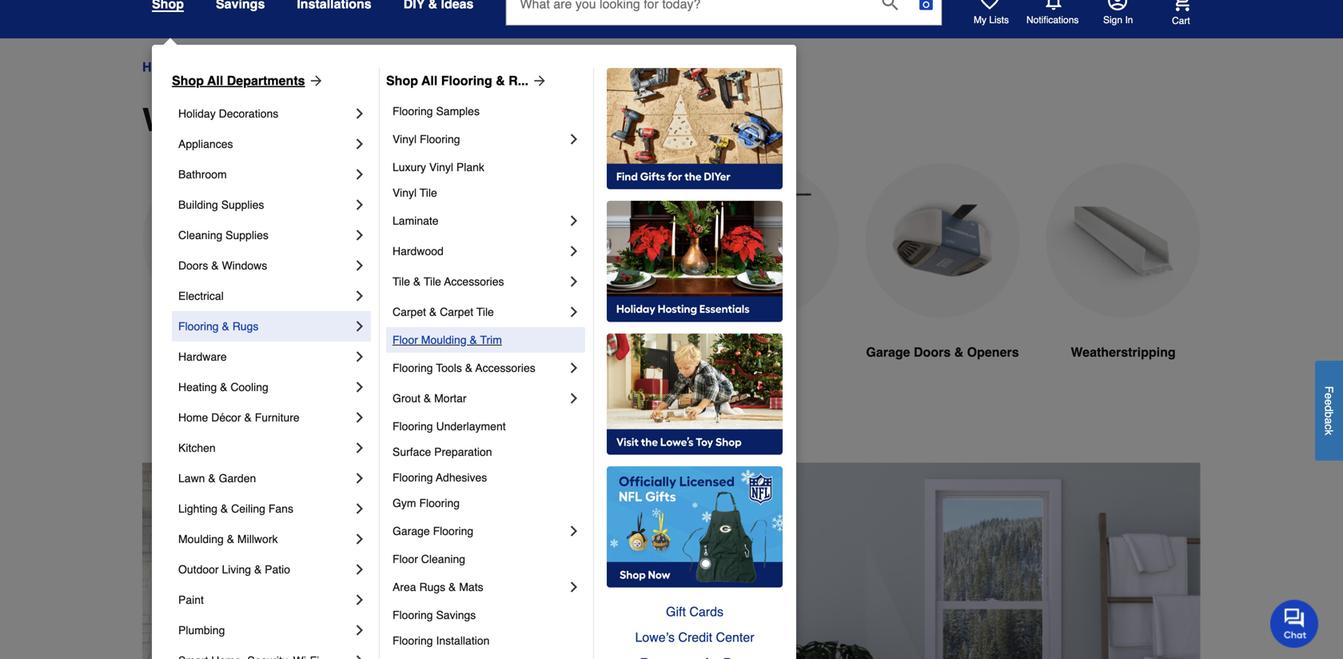 Task type: locate. For each thing, give the bounding box(es) containing it.
vinyl tile link
[[393, 180, 582, 206]]

chevron right image for kitchen
[[352, 440, 368, 456]]

flooring samples
[[393, 105, 480, 118]]

vinyl for vinyl flooring
[[393, 133, 417, 146]]

millwork
[[237, 533, 278, 545]]

supplies inside the cleaning supplies link
[[226, 229, 269, 242]]

flooring up vinyl flooring
[[393, 105, 433, 118]]

weatherstripping link
[[1046, 163, 1201, 400]]

flooring inside flooring savings link
[[393, 609, 433, 621]]

shop up "flooring samples"
[[386, 73, 418, 88]]

shop for shop all departments
[[172, 73, 204, 88]]

chevron right image for hardware
[[352, 349, 368, 365]]

& down the cleaning supplies
[[211, 259, 219, 272]]

in
[[1126, 14, 1134, 26]]

flooring inside vinyl flooring link
[[420, 133, 460, 146]]

flooring up 'exterior'
[[178, 320, 219, 333]]

flooring inside garage flooring link
[[433, 525, 474, 537]]

samples
[[436, 105, 480, 118]]

barn doors link
[[685, 163, 840, 400]]

grout & mortar link
[[393, 383, 566, 413]]

tile & tile accessories link
[[393, 266, 566, 297]]

& down hardwood on the left top of the page
[[413, 275, 421, 288]]

0 horizontal spatial home
[[142, 60, 178, 74]]

0 vertical spatial vinyl
[[393, 133, 417, 146]]

lighting & ceiling fans
[[178, 502, 293, 515]]

chevron right image for moulding & millwork
[[352, 531, 368, 547]]

all up holiday decorations
[[207, 73, 223, 88]]

adhesives
[[436, 471, 487, 484]]

1 horizontal spatial rugs
[[419, 581, 446, 593]]

flooring inside flooring underlayment link
[[393, 420, 433, 433]]

accessories
[[444, 275, 504, 288], [476, 361, 536, 374]]

None search field
[[506, 0, 942, 40]]

windows & doors down departments at top
[[142, 102, 416, 138]]

flooring down flooring adhesives
[[419, 497, 460, 509]]

floor cleaning
[[393, 553, 466, 565]]

floor down carpet & carpet tile
[[393, 334, 418, 346]]

chevron right image for garage flooring
[[566, 523, 582, 539]]

e up d
[[1323, 393, 1336, 399]]

outdoor living & patio link
[[178, 554, 352, 585]]

show more button
[[611, 400, 732, 437]]

doors left openers
[[914, 345, 951, 359]]

& left cooling at the bottom of page
[[220, 381, 228, 393]]

& left millwork
[[227, 533, 234, 545]]

c
[[1323, 424, 1336, 430]]

flooring inside the shop all flooring & r... link
[[441, 73, 492, 88]]

vinyl flooring
[[393, 133, 460, 146]]

kitchen
[[178, 441, 216, 454]]

1 vertical spatial moulding
[[178, 533, 224, 545]]

1 vertical spatial supplies
[[226, 229, 269, 242]]

& up floor moulding & trim
[[429, 306, 437, 318]]

0 vertical spatial accessories
[[444, 275, 504, 288]]

flooring inside flooring & rugs link
[[178, 320, 219, 333]]

shop all departments
[[172, 73, 305, 88]]

lighting & ceiling fans link
[[178, 493, 352, 524]]

flooring up surface
[[393, 420, 433, 433]]

vinyl up luxury
[[393, 133, 417, 146]]

1 e from the top
[[1323, 393, 1336, 399]]

1 horizontal spatial garage
[[866, 345, 911, 359]]

chevron right image for home décor & furniture
[[352, 409, 368, 425]]

doors & windows
[[178, 259, 267, 272]]

flooring down flooring savings
[[393, 634, 433, 647]]

tile
[[420, 186, 437, 199], [393, 275, 410, 288], [424, 275, 441, 288], [477, 306, 494, 318]]

chevron right image for building supplies
[[352, 197, 368, 213]]

carpet & carpet tile link
[[393, 297, 566, 327]]

lowe's home improvement account image
[[1108, 0, 1128, 10]]

chevron right image for grout & mortar
[[566, 390, 582, 406]]

1 horizontal spatial home
[[178, 411, 208, 424]]

supplies up the cleaning supplies
[[221, 198, 264, 211]]

chevron right image for electrical
[[352, 288, 368, 304]]

more
[[675, 411, 706, 426]]

flooring tools & accessories link
[[393, 353, 566, 383]]

0 horizontal spatial rugs
[[232, 320, 259, 333]]

0 horizontal spatial carpet
[[393, 306, 426, 318]]

vinyl flooring link
[[393, 124, 566, 154]]

& up decorations
[[247, 60, 256, 74]]

flooring down surface
[[393, 471, 433, 484]]

surface preparation link
[[393, 439, 582, 465]]

outdoor living & patio
[[178, 563, 290, 576]]

e up b
[[1323, 399, 1336, 405]]

bathroom link
[[178, 159, 352, 190]]

decorations
[[219, 107, 279, 120]]

lawn & garden link
[[178, 463, 352, 493]]

flooring installation
[[393, 634, 490, 647]]

1 horizontal spatial shop
[[386, 73, 418, 88]]

savings
[[436, 609, 476, 621]]

0 vertical spatial supplies
[[221, 198, 264, 211]]

holiday
[[178, 107, 216, 120]]

a blue six-lite, two-panel, shaker-style exterior door. image
[[142, 163, 298, 318]]

bathroom
[[178, 168, 227, 181]]

surface preparation
[[393, 445, 492, 458]]

flooring inside flooring samples link
[[393, 105, 433, 118]]

find gifts for the diyer. image
[[607, 68, 783, 190]]

flooring adhesives link
[[393, 465, 582, 490]]

0 horizontal spatial garage
[[393, 525, 430, 537]]

2 vertical spatial vinyl
[[393, 186, 417, 199]]

floor for floor cleaning
[[393, 553, 418, 565]]

f e e d b a c k
[[1323, 386, 1336, 435]]

doors left arrow right image
[[259, 60, 294, 74]]

flooring down area
[[393, 609, 433, 621]]

paint
[[178, 593, 204, 606]]

arrow right image
[[305, 73, 324, 89]]

flooring inside flooring installation link
[[393, 634, 433, 647]]

1 vertical spatial cleaning
[[421, 553, 466, 565]]

all for departments
[[207, 73, 223, 88]]

cart button
[[1150, 0, 1192, 27]]

floor moulding & trim link
[[393, 327, 582, 353]]

carpet up "interior doors"
[[393, 306, 426, 318]]

rugs up hardware link at the left
[[232, 320, 259, 333]]

0 vertical spatial home
[[142, 60, 178, 74]]

1 vertical spatial home
[[178, 411, 208, 424]]

1 horizontal spatial all
[[422, 73, 438, 88]]

windows
[[192, 60, 244, 74], [142, 102, 282, 138], [222, 259, 267, 272], [553, 345, 609, 359]]

area
[[393, 581, 416, 593]]

vinyl
[[393, 133, 417, 146], [429, 161, 453, 174], [393, 186, 417, 199]]

1 vertical spatial accessories
[[476, 361, 536, 374]]

vinyl down luxury
[[393, 186, 417, 199]]

cleaning supplies
[[178, 229, 269, 242]]

floor inside the floor moulding & trim link
[[393, 334, 418, 346]]

0 vertical spatial rugs
[[232, 320, 259, 333]]

accessories down trim
[[476, 361, 536, 374]]

shop up holiday
[[172, 73, 204, 88]]

chevron right image for vinyl flooring
[[566, 131, 582, 147]]

accessories up carpet & carpet tile link
[[444, 275, 504, 288]]

& left r...
[[496, 73, 505, 88]]

windows inside windows & doors link
[[192, 60, 244, 74]]

electrical
[[178, 290, 224, 302]]

chevron right image
[[352, 136, 368, 152], [352, 166, 368, 182], [566, 243, 582, 259], [352, 258, 368, 274], [352, 288, 368, 304], [352, 318, 368, 334], [566, 360, 582, 376], [566, 390, 582, 406], [352, 409, 368, 425], [352, 531, 368, 547], [352, 592, 368, 608], [352, 622, 368, 638]]

garage for garage doors & openers
[[866, 345, 911, 359]]

chevron right image for hardwood
[[566, 243, 582, 259]]

floor inside floor cleaning link
[[393, 553, 418, 565]]

1 shop from the left
[[172, 73, 204, 88]]

carpet up floor moulding & trim
[[440, 306, 474, 318]]

a barn door with a brown frame, three frosted glass panels, black hardware and a black track. image
[[685, 163, 840, 318]]

all up "flooring samples"
[[422, 73, 438, 88]]

2 all from the left
[[422, 73, 438, 88]]

chevron right image
[[352, 106, 368, 122], [566, 131, 582, 147], [352, 197, 368, 213], [566, 213, 582, 229], [352, 227, 368, 243], [566, 274, 582, 290], [566, 304, 582, 320], [352, 349, 368, 365], [352, 379, 368, 395], [352, 440, 368, 456], [352, 470, 368, 486], [352, 501, 368, 517], [566, 523, 582, 539], [352, 561, 368, 577], [566, 579, 582, 595], [352, 653, 368, 659]]

1 vertical spatial rugs
[[419, 581, 446, 593]]

0 horizontal spatial all
[[207, 73, 223, 88]]

interior doors
[[358, 345, 443, 359]]

luxury vinyl plank
[[393, 161, 485, 174]]

holiday decorations link
[[178, 98, 352, 129]]

underlayment
[[436, 420, 506, 433]]

tile & tile accessories
[[393, 275, 504, 288]]

chevron right image for appliances
[[352, 136, 368, 152]]

moulding up outdoor
[[178, 533, 224, 545]]

carpet
[[393, 306, 426, 318], [440, 306, 474, 318]]

lowe's home improvement cart image
[[1172, 0, 1192, 11]]

2 shop from the left
[[386, 73, 418, 88]]

windows & doors up decorations
[[192, 60, 294, 74]]

flooring up luxury vinyl plank
[[420, 133, 460, 146]]

flooring samples link
[[393, 98, 582, 124]]

rugs right area
[[419, 581, 446, 593]]

0 vertical spatial floor
[[393, 334, 418, 346]]

cleaning down "building"
[[178, 229, 223, 242]]

1 all from the left
[[207, 73, 223, 88]]

chevron right image for lighting & ceiling fans
[[352, 501, 368, 517]]

holiday decorations
[[178, 107, 279, 120]]

moulding & millwork
[[178, 533, 278, 545]]

weatherstripping
[[1071, 345, 1176, 359]]

furniture
[[255, 411, 300, 424]]

search image
[[883, 0, 899, 10]]

2 e from the top
[[1323, 399, 1336, 405]]

tile up the floor moulding & trim link
[[477, 306, 494, 318]]

heating
[[178, 381, 217, 393]]

moulding down carpet & carpet tile
[[421, 334, 467, 346]]

2 floor from the top
[[393, 553, 418, 565]]

1 vertical spatial windows & doors
[[142, 102, 416, 138]]

0 horizontal spatial moulding
[[178, 533, 224, 545]]

cleaning up the area rugs & mats
[[421, 553, 466, 565]]

camera image
[[918, 0, 934, 12]]

floor for floor moulding & trim
[[393, 334, 418, 346]]

area rugs & mats
[[393, 581, 484, 593]]

lowe's credit center
[[635, 630, 755, 645]]

a black double-hung window with six panes. image
[[504, 163, 659, 318]]

flooring underlayment link
[[393, 413, 582, 439]]

preparation
[[434, 445, 492, 458]]

1 horizontal spatial moulding
[[421, 334, 467, 346]]

hardware link
[[178, 342, 352, 372]]

f e e d b a c k button
[[1316, 361, 1344, 461]]

1 vertical spatial floor
[[393, 553, 418, 565]]

moulding
[[421, 334, 467, 346], [178, 533, 224, 545]]

floor up area
[[393, 553, 418, 565]]

home
[[142, 60, 178, 74], [178, 411, 208, 424]]

tile down luxury vinyl plank
[[420, 186, 437, 199]]

1 vertical spatial garage
[[393, 525, 430, 537]]

0 vertical spatial cleaning
[[178, 229, 223, 242]]

1 floor from the top
[[393, 334, 418, 346]]

2 carpet from the left
[[440, 306, 474, 318]]

0 vertical spatial moulding
[[421, 334, 467, 346]]

&
[[247, 60, 256, 74], [496, 73, 505, 88], [291, 102, 314, 138], [211, 259, 219, 272], [413, 275, 421, 288], [429, 306, 437, 318], [222, 320, 229, 333], [470, 334, 477, 346], [955, 345, 964, 359], [465, 361, 473, 374], [220, 381, 228, 393], [424, 392, 431, 405], [244, 411, 252, 424], [208, 472, 216, 485], [221, 502, 228, 515], [227, 533, 234, 545], [254, 563, 262, 576], [449, 581, 456, 593]]

exterior doors link
[[142, 163, 298, 400]]

garage
[[866, 345, 911, 359], [393, 525, 430, 537]]

flooring down "interior doors"
[[393, 361, 433, 374]]

plank
[[457, 161, 485, 174]]

vinyl left plank
[[429, 161, 453, 174]]

supplies inside the building supplies link
[[221, 198, 264, 211]]

exterior
[[175, 345, 224, 359]]

chevron right image for tile & tile accessories
[[566, 274, 582, 290]]

gym flooring
[[393, 497, 460, 509]]

flooring inside flooring tools & accessories link
[[393, 361, 433, 374]]

chevron right image for flooring tools & accessories
[[566, 360, 582, 376]]

doors
[[259, 60, 294, 74], [323, 102, 416, 138], [178, 259, 208, 272], [227, 345, 264, 359], [406, 345, 443, 359], [760, 345, 797, 359], [914, 345, 951, 359]]

flooring up the samples
[[441, 73, 492, 88]]

floor
[[393, 334, 418, 346], [393, 553, 418, 565]]

0 horizontal spatial shop
[[172, 73, 204, 88]]

0 vertical spatial garage
[[866, 345, 911, 359]]

luxury
[[393, 161, 426, 174]]

1 horizontal spatial carpet
[[440, 306, 474, 318]]

flooring inside gym flooring link
[[419, 497, 460, 509]]

& up exterior doors
[[222, 320, 229, 333]]

e
[[1323, 393, 1336, 399], [1323, 399, 1336, 405]]

flooring up floor cleaning
[[433, 525, 474, 537]]

Search Query text field
[[507, 0, 870, 25]]

center
[[716, 630, 755, 645]]

& left openers
[[955, 345, 964, 359]]

home for home décor & furniture
[[178, 411, 208, 424]]

supplies up doors & windows link
[[226, 229, 269, 242]]

b
[[1323, 411, 1336, 418]]

chevron right image for lawn & garden
[[352, 470, 368, 486]]



Task type: vqa. For each thing, say whether or not it's contained in the screenshot.
F e e d b a c k
yes



Task type: describe. For each thing, give the bounding box(es) containing it.
garden
[[219, 472, 256, 485]]

floor moulding & trim
[[393, 334, 502, 346]]

& down arrow right image
[[291, 102, 314, 138]]

home for home
[[142, 60, 178, 74]]

tools
[[436, 361, 462, 374]]

chevron right image for flooring & rugs
[[352, 318, 368, 334]]

& right tools
[[465, 361, 473, 374]]

mortar
[[434, 392, 467, 405]]

0 vertical spatial windows & doors
[[192, 60, 294, 74]]

flooring savings link
[[393, 602, 582, 628]]

plumbing
[[178, 624, 225, 637]]

chevron right image for outdoor living & patio
[[352, 561, 368, 577]]

lowe's home improvement lists image
[[981, 0, 1000, 10]]

doors up luxury
[[323, 102, 416, 138]]

doors & windows link
[[178, 250, 352, 281]]

d
[[1323, 405, 1336, 411]]

sign in button
[[1104, 0, 1134, 26]]

hardwood
[[393, 245, 444, 258]]

lists
[[990, 14, 1009, 26]]

patio
[[265, 563, 290, 576]]

doors down flooring & rugs link at the left
[[227, 345, 264, 359]]

cart
[[1172, 15, 1191, 26]]

luxury vinyl plank link
[[393, 154, 582, 180]]

doors up electrical
[[178, 259, 208, 272]]

& left patio
[[254, 563, 262, 576]]

barn
[[727, 345, 756, 359]]

gift cards link
[[607, 599, 783, 625]]

all for flooring
[[422, 73, 438, 88]]

chevron right image for plumbing
[[352, 622, 368, 638]]

sign in
[[1104, 14, 1134, 26]]

holiday hosting essentials. image
[[607, 201, 783, 322]]

appliances
[[178, 138, 233, 150]]

chevron right image for area rugs & mats
[[566, 579, 582, 595]]

chevron right image for paint
[[352, 592, 368, 608]]

moulding & millwork link
[[178, 524, 352, 554]]

chevron right image for heating & cooling
[[352, 379, 368, 395]]

1 carpet from the left
[[393, 306, 426, 318]]

plumbing link
[[178, 615, 352, 645]]

outdoor
[[178, 563, 219, 576]]

building
[[178, 198, 218, 211]]

grout & mortar
[[393, 392, 467, 405]]

building supplies link
[[178, 190, 352, 220]]

heating & cooling
[[178, 381, 269, 393]]

flooring underlayment
[[393, 420, 506, 433]]

& left 'mats' on the left bottom of the page
[[449, 581, 456, 593]]

heating & cooling link
[[178, 372, 352, 402]]

chevron right image for cleaning supplies
[[352, 227, 368, 243]]

shop all flooring & r... link
[[386, 71, 548, 90]]

gym
[[393, 497, 416, 509]]

garage doors & openers
[[866, 345, 1019, 359]]

& right décor
[[244, 411, 252, 424]]

mats
[[459, 581, 484, 593]]

lowe's
[[635, 630, 675, 645]]

1 horizontal spatial cleaning
[[421, 553, 466, 565]]

lowe's home improvement notification center image
[[1044, 0, 1064, 10]]

1 vertical spatial vinyl
[[429, 161, 453, 174]]

flooring & rugs link
[[178, 311, 352, 342]]

my
[[974, 14, 987, 26]]

0 horizontal spatial cleaning
[[178, 229, 223, 242]]

exterior doors
[[175, 345, 264, 359]]

floor cleaning link
[[393, 546, 582, 572]]

home link
[[142, 58, 178, 77]]

openers
[[967, 345, 1019, 359]]

lawn & garden
[[178, 472, 256, 485]]

arrow right image
[[529, 73, 548, 89]]

chevron right image for holiday decorations
[[352, 106, 368, 122]]

chevron right image for bathroom
[[352, 166, 368, 182]]

a
[[1323, 418, 1336, 424]]

chevron right image for laminate
[[566, 213, 582, 229]]

windows link
[[504, 163, 659, 400]]

cooling
[[231, 381, 269, 393]]

gym flooring link
[[393, 490, 582, 516]]

home décor & furniture link
[[178, 402, 352, 433]]

vinyl for vinyl tile
[[393, 186, 417, 199]]

a white three-panel, craftsman-style, prehung interior door with doorframe and hinges. image
[[323, 163, 478, 318]]

windows inside doors & windows link
[[222, 259, 267, 272]]

garage for garage flooring
[[393, 525, 430, 537]]

doors right barn
[[760, 345, 797, 359]]

chat invite button image
[[1271, 599, 1320, 648]]

accessories for flooring tools & accessories
[[476, 361, 536, 374]]

supplies for building supplies
[[221, 198, 264, 211]]

visit the lowe's toy shop. image
[[607, 334, 783, 455]]

tile up carpet & carpet tile
[[424, 275, 441, 288]]

credit
[[679, 630, 713, 645]]

tile down hardwood on the left top of the page
[[393, 275, 410, 288]]

a piece of white weatherstripping. image
[[1046, 163, 1201, 318]]

shop for shop all flooring & r...
[[386, 73, 418, 88]]

building supplies
[[178, 198, 264, 211]]

k
[[1323, 430, 1336, 435]]

surface
[[393, 445, 431, 458]]

accessories for tile & tile accessories
[[444, 275, 504, 288]]

ceiling
[[231, 502, 265, 515]]

installation
[[436, 634, 490, 647]]

chevron right image for doors & windows
[[352, 258, 368, 274]]

& left ceiling
[[221, 502, 228, 515]]

lowe's credit center link
[[607, 625, 783, 650]]

décor
[[211, 411, 241, 424]]

notifications
[[1027, 14, 1079, 26]]

& right grout
[[424, 392, 431, 405]]

laminate
[[393, 214, 439, 227]]

r...
[[509, 73, 529, 88]]

garage flooring
[[393, 525, 474, 537]]

& left trim
[[470, 334, 477, 346]]

flooring & rugs
[[178, 320, 259, 333]]

departments
[[227, 73, 305, 88]]

supplies for cleaning supplies
[[226, 229, 269, 242]]

flooring inside flooring adhesives link
[[393, 471, 433, 484]]

trim
[[480, 334, 502, 346]]

show more
[[638, 411, 706, 426]]

grout
[[393, 392, 421, 405]]

garage doors & openers link
[[865, 163, 1021, 400]]

officially licensed n f l gifts. shop now. image
[[607, 466, 783, 588]]

home décor & furniture
[[178, 411, 300, 424]]

paint link
[[178, 585, 352, 615]]

my lists link
[[974, 0, 1009, 26]]

doors up tools
[[406, 345, 443, 359]]

flooring adhesives
[[393, 471, 487, 484]]

a blue chamberlain garage door opener with two white light panels. image
[[865, 163, 1021, 318]]

flooring tools & accessories
[[393, 361, 536, 374]]

& right lawn
[[208, 472, 216, 485]]

chevron right image for carpet & carpet tile
[[566, 304, 582, 320]]

advertisement region
[[142, 463, 1201, 659]]

windows & doors link
[[192, 58, 294, 77]]



